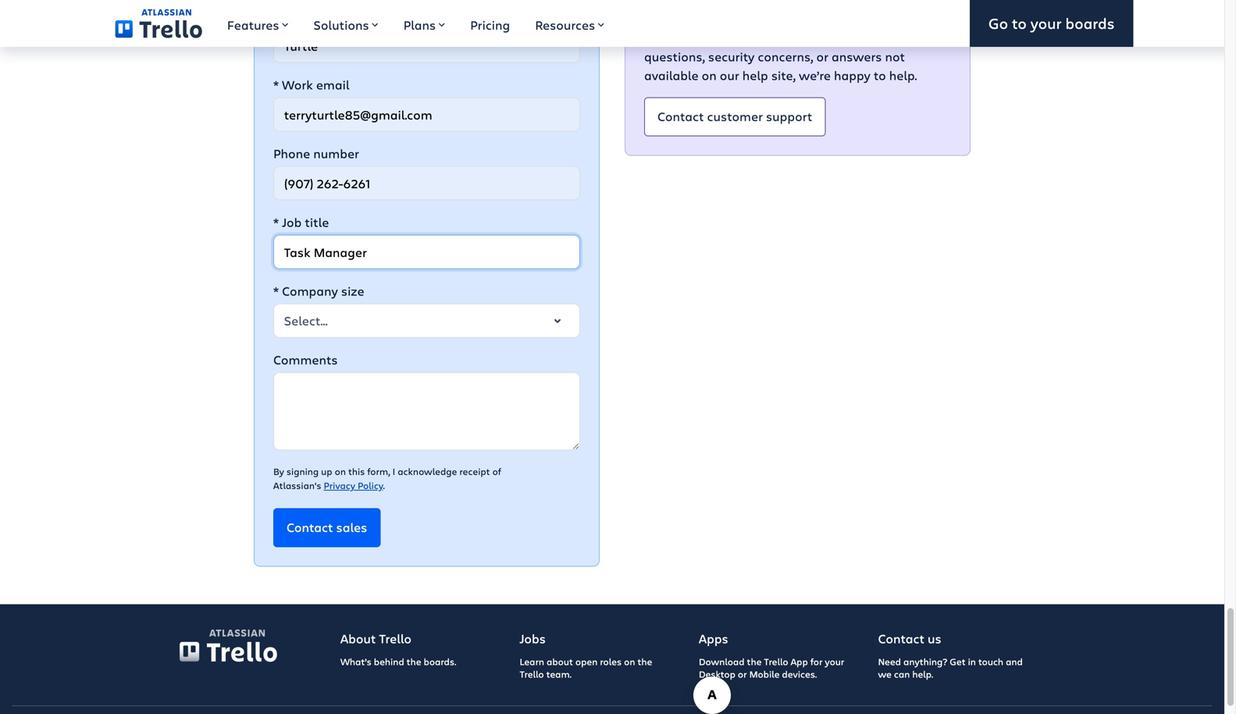 Task type: describe. For each thing, give the bounding box(es) containing it.
already
[[645, 29, 689, 46]]

on inside by signing up on this form, i acknowledge receipt of atlassian's
[[335, 465, 346, 478]]

contact customer support link
[[645, 97, 826, 136]]

specific
[[790, 29, 835, 46]]

privacy
[[324, 479, 355, 492]]

comments
[[273, 351, 338, 368]]

security
[[709, 48, 755, 65]]

get
[[950, 655, 966, 668]]

go to your boards
[[989, 13, 1115, 33]]

about trello
[[341, 630, 412, 647]]

and
[[1006, 655, 1023, 668]]

receipt
[[460, 465, 490, 478]]

what's
[[341, 655, 372, 668]]

apps
[[699, 630, 729, 647]]

can
[[894, 668, 910, 681]]

by signing up on this form, i acknowledge receipt of atlassian's
[[273, 465, 501, 492]]

what's behind the boards.
[[341, 655, 456, 668]]

touch
[[979, 655, 1004, 668]]

jobs
[[520, 630, 546, 647]]

already a customer? for specific account or billing questions, security concerns, or answers not available on our help site, we're happy to help.
[[645, 29, 941, 84]]

we're
[[799, 67, 831, 84]]

resources button
[[523, 0, 617, 47]]

for
[[811, 655, 823, 668]]

desktop
[[699, 668, 736, 681]]

devices.
[[782, 668, 817, 681]]

your inside download the trello app for your desktop or mobile devices.
[[825, 655, 845, 668]]

1 the from the left
[[407, 655, 421, 668]]

help. inside already a customer? for specific account or billing questions, security concerns, or answers not available on our help site, we're happy to help.
[[890, 67, 918, 84]]

contact for contact sales
[[287, 519, 333, 535]]

site,
[[772, 67, 796, 84]]

by
[[273, 465, 284, 478]]

0 vertical spatial your
[[1031, 13, 1062, 33]]

need
[[878, 655, 902, 668]]

the inside 'learn about open roles on the trello team.'
[[638, 655, 653, 668]]

contact customer support
[[658, 108, 813, 124]]

contact for contact customer support
[[658, 108, 704, 124]]

phone number
[[273, 145, 359, 162]]

plans button
[[391, 0, 458, 47]]

customer?
[[703, 29, 765, 46]]

for
[[768, 29, 787, 46]]

0 vertical spatial to
[[1012, 13, 1027, 33]]

app
[[791, 655, 808, 668]]

privacy policy link
[[324, 479, 383, 492]]

us
[[928, 630, 942, 647]]

pricing
[[470, 16, 510, 33]]

policy
[[358, 479, 383, 492]]

on inside 'learn about open roles on the trello team.'
[[624, 655, 635, 668]]

1 horizontal spatial or
[[817, 48, 829, 65]]

in
[[968, 655, 976, 668]]

resources
[[535, 16, 595, 33]]

contact sales button
[[273, 508, 381, 547]]

download the trello app for your desktop or mobile devices.
[[699, 655, 845, 681]]

anything?
[[904, 655, 948, 668]]

* last name
[[273, 8, 344, 24]]

work
[[282, 76, 313, 93]]

a
[[692, 29, 700, 46]]

available
[[645, 67, 699, 84]]

happy
[[834, 67, 871, 84]]

contact us
[[878, 630, 942, 647]]

open
[[576, 655, 598, 668]]

features button
[[215, 0, 301, 47]]

i
[[393, 465, 395, 478]]

features
[[227, 16, 279, 33]]

job
[[282, 214, 302, 231]]

trello inside download the trello app for your desktop or mobile devices.
[[764, 655, 789, 668]]



Task type: vqa. For each thing, say whether or not it's contained in the screenshot.


Task type: locate. For each thing, give the bounding box(es) containing it.
0 horizontal spatial or
[[738, 668, 747, 681]]

* company size
[[273, 283, 365, 299]]

1 vertical spatial your
[[825, 655, 845, 668]]

help.
[[890, 67, 918, 84], [913, 668, 934, 681]]

2 the from the left
[[638, 655, 653, 668]]

4 * from the top
[[273, 283, 279, 299]]

contact up need on the bottom of the page
[[878, 630, 925, 647]]

or up the we're
[[817, 48, 829, 65]]

plans
[[404, 16, 436, 33]]

trello
[[379, 630, 412, 647], [764, 655, 789, 668], [520, 668, 544, 681]]

learn about open roles on the trello team.
[[520, 655, 653, 681]]

contact down available
[[658, 108, 704, 124]]

sales
[[336, 519, 367, 535]]

the
[[407, 655, 421, 668], [638, 655, 653, 668], [747, 655, 762, 668]]

customer
[[707, 108, 763, 124]]

signing
[[287, 465, 319, 478]]

about
[[547, 655, 573, 668]]

on right up
[[335, 465, 346, 478]]

mobile
[[750, 668, 780, 681]]

go to your boards link
[[970, 0, 1134, 47]]

contact
[[658, 108, 704, 124], [287, 519, 333, 535], [878, 630, 925, 647]]

1 vertical spatial help.
[[913, 668, 934, 681]]

1 vertical spatial to
[[874, 67, 886, 84]]

2 horizontal spatial contact
[[878, 630, 925, 647]]

Comments text field
[[273, 372, 580, 450]]

0 horizontal spatial to
[[874, 67, 886, 84]]

0 horizontal spatial trello
[[379, 630, 412, 647]]

to
[[1012, 13, 1027, 33], [874, 67, 886, 84]]

or
[[889, 29, 901, 46], [817, 48, 829, 65], [738, 668, 747, 681]]

* left job
[[273, 214, 279, 231]]

* left work
[[273, 76, 279, 93]]

trello up what's behind the boards.
[[379, 630, 412, 647]]

1 horizontal spatial on
[[624, 655, 635, 668]]

contact for contact us
[[878, 630, 925, 647]]

help. right can
[[913, 668, 934, 681]]

solutions
[[314, 16, 369, 33]]

to inside already a customer? for specific account or billing questions, security concerns, or answers not available on our help site, we're happy to help.
[[874, 67, 886, 84]]

atlassian's
[[273, 479, 321, 492]]

help. down not
[[890, 67, 918, 84]]

2 horizontal spatial the
[[747, 655, 762, 668]]

the inside download the trello app for your desktop or mobile devices.
[[747, 655, 762, 668]]

help. inside need anything? get in touch and we can help.
[[913, 668, 934, 681]]

account
[[838, 29, 886, 46]]

or left the mobile
[[738, 668, 747, 681]]

trello left team.
[[520, 668, 544, 681]]

support
[[766, 108, 813, 124]]

0 horizontal spatial contact
[[287, 519, 333, 535]]

2 vertical spatial on
[[624, 655, 635, 668]]

to right go
[[1012, 13, 1027, 33]]

1 vertical spatial on
[[335, 465, 346, 478]]

2 horizontal spatial or
[[889, 29, 901, 46]]

1 * from the top
[[273, 8, 279, 24]]

contact inside button
[[287, 519, 333, 535]]

learn
[[520, 655, 545, 668]]

answers
[[832, 48, 882, 65]]

2 horizontal spatial trello
[[764, 655, 789, 668]]

email
[[316, 76, 350, 93]]

not
[[886, 48, 906, 65]]

* left company
[[273, 283, 279, 299]]

we
[[878, 668, 892, 681]]

to down not
[[874, 67, 886, 84]]

name
[[310, 8, 344, 24]]

boards
[[1066, 13, 1115, 33]]

number
[[313, 145, 359, 162]]

download
[[699, 655, 745, 668]]

your right for on the bottom
[[825, 655, 845, 668]]

pricing link
[[458, 0, 523, 47]]

contact left sales
[[287, 519, 333, 535]]

3 the from the left
[[747, 655, 762, 668]]

phone
[[273, 145, 310, 162]]

2 * from the top
[[273, 76, 279, 93]]

0 vertical spatial help.
[[890, 67, 918, 84]]

3 * from the top
[[273, 214, 279, 231]]

billing
[[904, 29, 941, 46]]

your left the boards
[[1031, 13, 1062, 33]]

* for * work email
[[273, 76, 279, 93]]

0 vertical spatial contact
[[658, 108, 704, 124]]

the right roles
[[638, 655, 653, 668]]

0 horizontal spatial on
[[335, 465, 346, 478]]

1 horizontal spatial contact
[[658, 108, 704, 124]]

0 vertical spatial on
[[702, 67, 717, 84]]

of
[[493, 465, 501, 478]]

form,
[[367, 465, 390, 478]]

the right download
[[747, 655, 762, 668]]

0 horizontal spatial your
[[825, 655, 845, 668]]

1 vertical spatial or
[[817, 48, 829, 65]]

solutions button
[[301, 0, 391, 47]]

1 horizontal spatial to
[[1012, 13, 1027, 33]]

on right roles
[[624, 655, 635, 668]]

up
[[321, 465, 333, 478]]

or inside download the trello app for your desktop or mobile devices.
[[738, 668, 747, 681]]

questions,
[[645, 48, 705, 65]]

title
[[305, 214, 329, 231]]

acknowledge
[[398, 465, 457, 478]]

behind
[[374, 655, 404, 668]]

or up not
[[889, 29, 901, 46]]

boards.
[[424, 655, 456, 668]]

atlassian trello image
[[115, 9, 202, 38], [180, 629, 277, 662], [209, 630, 265, 637]]

1 horizontal spatial your
[[1031, 13, 1062, 33]]

our
[[720, 67, 740, 84]]

.
[[383, 479, 385, 492]]

* work email
[[273, 76, 350, 93]]

1 horizontal spatial the
[[638, 655, 653, 668]]

team.
[[547, 668, 572, 681]]

about
[[341, 630, 376, 647]]

* for * last name
[[273, 8, 279, 24]]

help
[[743, 67, 769, 84]]

concerns,
[[758, 48, 814, 65]]

2 vertical spatial contact
[[878, 630, 925, 647]]

contact sales
[[287, 519, 367, 535]]

1 vertical spatial contact
[[287, 519, 333, 535]]

this
[[348, 465, 365, 478]]

on
[[702, 67, 717, 84], [335, 465, 346, 478], [624, 655, 635, 668]]

need anything? get in touch and we can help.
[[878, 655, 1023, 681]]

*
[[273, 8, 279, 24], [273, 76, 279, 93], [273, 214, 279, 231], [273, 283, 279, 299]]

Phone number telephone field
[[273, 166, 580, 200]]

2 horizontal spatial on
[[702, 67, 717, 84]]

size
[[341, 283, 365, 299]]

trello inside 'learn about open roles on the trello team.'
[[520, 668, 544, 681]]

* for * company size
[[273, 283, 279, 299]]

* for * job title
[[273, 214, 279, 231]]

trello left app
[[764, 655, 789, 668]]

2 vertical spatial or
[[738, 668, 747, 681]]

0 vertical spatial or
[[889, 29, 901, 46]]

None email field
[[273, 97, 580, 132]]

go
[[989, 13, 1009, 33]]

last
[[282, 8, 307, 24]]

1 horizontal spatial trello
[[520, 668, 544, 681]]

0 horizontal spatial the
[[407, 655, 421, 668]]

company
[[282, 283, 338, 299]]

privacy policy .
[[324, 479, 385, 492]]

the right behind at the left of page
[[407, 655, 421, 668]]

on inside already a customer? for specific account or billing questions, security concerns, or answers not available on our help site, we're happy to help.
[[702, 67, 717, 84]]

* job title
[[273, 214, 329, 231]]

on left our
[[702, 67, 717, 84]]

roles
[[600, 655, 622, 668]]

your
[[1031, 13, 1062, 33], [825, 655, 845, 668]]

None text field
[[273, 29, 580, 63], [273, 235, 580, 269], [273, 29, 580, 63], [273, 235, 580, 269]]

* left last
[[273, 8, 279, 24]]



